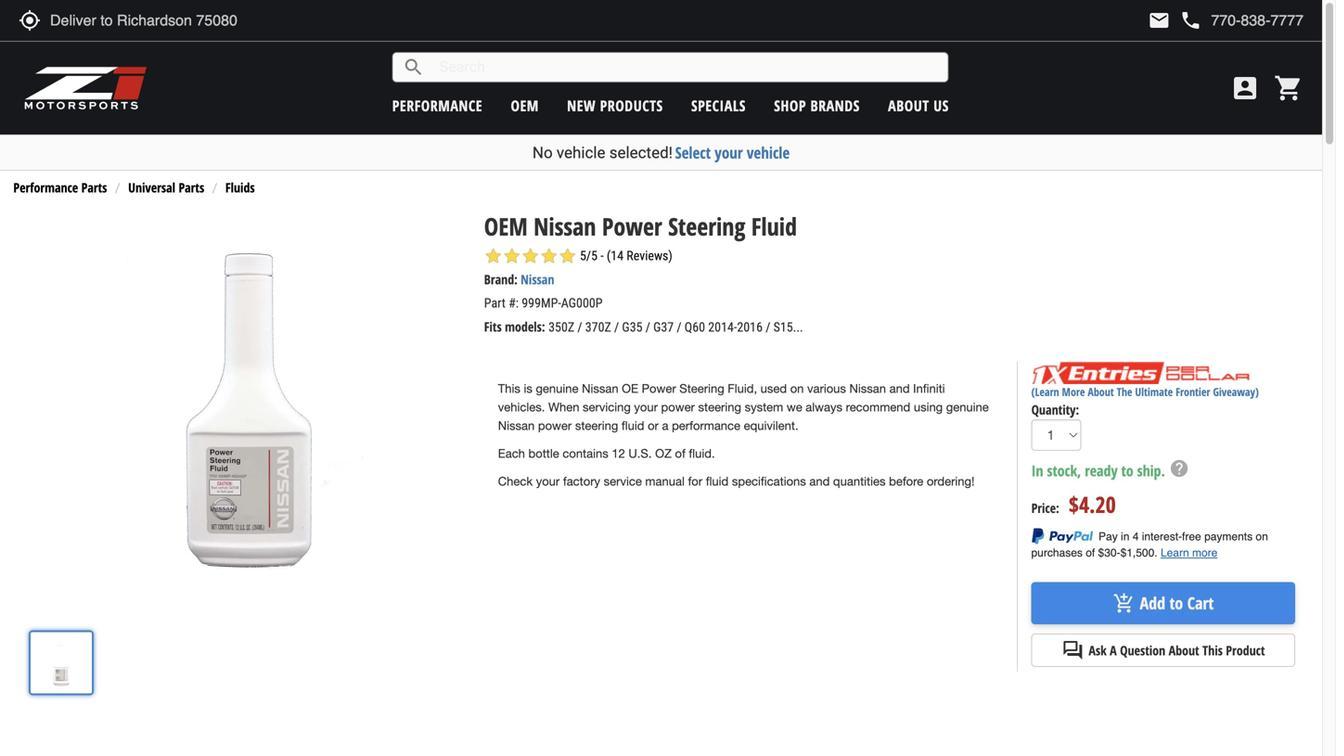 Task type: describe. For each thing, give the bounding box(es) containing it.
3 star from the left
[[521, 247, 540, 266]]

#:
[[509, 296, 519, 311]]

2016
[[737, 320, 763, 335]]

no vehicle selected! select your vehicle
[[533, 142, 790, 163]]

g37
[[653, 320, 674, 335]]

a
[[662, 418, 669, 433]]

0 vertical spatial power
[[661, 400, 695, 414]]

and inside this is genuine nissan oe power steering fluid, used on various nissan and infiniti vehicles. when servicing your power steering system we always recommend using genuine nissan power steering fluid or a performance equivilent.
[[890, 381, 910, 396]]

power inside oem nissan power steering fluid star star star star star 5/5 - (14 reviews) brand: nissan part #: 999mp-ag000p fits models: 350z / 370z / g35 / g37 / q60 2014-2016 / s15...
[[602, 210, 662, 243]]

about us
[[888, 96, 949, 116]]

fits
[[484, 318, 502, 336]]

models:
[[505, 318, 545, 336]]

various
[[807, 381, 846, 396]]

fluids
[[225, 179, 255, 196]]

1 / from the left
[[578, 320, 582, 335]]

oz
[[655, 446, 672, 461]]

factory
[[563, 474, 601, 488]]

$4.20
[[1069, 489, 1116, 520]]

nissan up servicing
[[582, 381, 619, 396]]

selected!
[[610, 143, 673, 162]]

account_box link
[[1226, 73, 1265, 103]]

or
[[648, 418, 659, 433]]

ready
[[1085, 461, 1118, 481]]

about us link
[[888, 96, 949, 116]]

before
[[889, 474, 924, 488]]

mail phone
[[1148, 9, 1202, 32]]

brands
[[811, 96, 860, 116]]

2 / from the left
[[614, 320, 619, 335]]

equivilent.
[[744, 418, 799, 433]]

phone
[[1180, 9, 1202, 32]]

1 horizontal spatial fluid
[[706, 474, 729, 488]]

universal parts
[[128, 179, 204, 196]]

to inside in stock, ready to ship. help
[[1122, 461, 1134, 481]]

question_answer
[[1062, 640, 1084, 662]]

shopping_cart link
[[1270, 73, 1304, 103]]

nissan link
[[521, 271, 554, 288]]

brand:
[[484, 271, 518, 288]]

oem nissan power steering fluid star star star star star 5/5 - (14 reviews) brand: nissan part #: 999mp-ag000p fits models: 350z / 370z / g35 / g37 / q60 2014-2016 / s15...
[[484, 210, 803, 336]]

servicing
[[583, 400, 631, 414]]

each
[[498, 446, 525, 461]]

price:
[[1032, 499, 1060, 517]]

shopping_cart
[[1274, 73, 1304, 103]]

service
[[604, 474, 642, 488]]

0 horizontal spatial power
[[538, 418, 572, 433]]

1 horizontal spatial about
[[1088, 384, 1114, 400]]

when
[[548, 400, 580, 414]]

universal
[[128, 179, 175, 196]]

manual
[[645, 474, 685, 488]]

4 star from the left
[[540, 247, 559, 266]]

oem for oem nissan power steering fluid star star star star star 5/5 - (14 reviews) brand: nissan part #: 999mp-ag000p fits models: 350z / 370z / g35 / g37 / q60 2014-2016 / s15...
[[484, 210, 528, 243]]

nissan down vehicles.
[[498, 418, 535, 433]]

cart
[[1188, 592, 1214, 615]]

nissan up 999mp-
[[521, 271, 554, 288]]

quantities
[[833, 474, 886, 488]]

steering inside oem nissan power steering fluid star star star star star 5/5 - (14 reviews) brand: nissan part #: 999mp-ag000p fits models: 350z / 370z / g35 / g37 / q60 2014-2016 / s15...
[[668, 210, 746, 243]]

this inside this is genuine nissan oe power steering fluid, used on various nissan and infiniti vehicles. when servicing your power steering system we always recommend using genuine nissan power steering fluid or a performance equivilent.
[[498, 381, 521, 396]]

ask
[[1089, 642, 1107, 660]]

ultimate
[[1135, 384, 1173, 400]]

for
[[688, 474, 703, 488]]

using
[[914, 400, 943, 414]]

system
[[745, 400, 784, 414]]

select your vehicle link
[[675, 142, 790, 163]]

a
[[1110, 642, 1117, 660]]

ship.
[[1137, 461, 1166, 481]]

370z
[[585, 320, 611, 335]]

performance
[[13, 179, 78, 196]]

in stock, ready to ship. help
[[1032, 458, 1190, 481]]

infiniti
[[913, 381, 945, 396]]

quantity:
[[1032, 401, 1080, 418]]

parts for performance parts
[[81, 179, 107, 196]]

q60
[[685, 320, 705, 335]]

add_shopping_cart
[[1113, 592, 1136, 615]]

new products link
[[567, 96, 663, 116]]

shop brands link
[[774, 96, 860, 116]]

ordering!
[[927, 474, 975, 488]]

parts for universal parts
[[179, 179, 204, 196]]

we
[[787, 400, 803, 414]]

us
[[934, 96, 949, 116]]

more
[[1062, 384, 1085, 400]]

vehicle inside "no vehicle selected! select your vehicle"
[[557, 143, 606, 162]]

products
[[600, 96, 663, 116]]

oem link
[[511, 96, 539, 116]]

recommend
[[846, 400, 911, 414]]

always
[[806, 400, 843, 414]]

5/5 -
[[580, 248, 604, 264]]

1 star from the left
[[484, 247, 503, 266]]

frontier
[[1176, 384, 1211, 400]]

new products
[[567, 96, 663, 116]]

bottle
[[529, 446, 559, 461]]

1 vertical spatial genuine
[[946, 400, 989, 414]]

1 horizontal spatial vehicle
[[747, 142, 790, 163]]

power inside this is genuine nissan oe power steering fluid, used on various nissan and infiniti vehicles. when servicing your power steering system we always recommend using genuine nissan power steering fluid or a performance equivilent.
[[642, 381, 676, 396]]

1 horizontal spatial to
[[1170, 592, 1184, 615]]

check
[[498, 474, 533, 488]]

fluid inside this is genuine nissan oe power steering fluid, used on various nissan and infiniti vehicles. when servicing your power steering system we always recommend using genuine nissan power steering fluid or a performance equivilent.
[[622, 418, 645, 433]]

vehicles.
[[498, 400, 545, 414]]

performance parts link
[[13, 179, 107, 196]]

oe
[[622, 381, 639, 396]]



Task type: vqa. For each thing, say whether or not it's contained in the screenshot.
PERFORMANCE link
yes



Task type: locate. For each thing, give the bounding box(es) containing it.
2014-
[[708, 320, 737, 335]]

1 horizontal spatial genuine
[[946, 400, 989, 414]]

this
[[498, 381, 521, 396], [1203, 642, 1223, 660]]

12
[[612, 446, 625, 461]]

check your factory service manual for fluid specifications and quantities before ordering!
[[498, 474, 975, 488]]

0 horizontal spatial fluid
[[622, 418, 645, 433]]

1 horizontal spatial performance
[[672, 418, 741, 433]]

0 vertical spatial your
[[715, 142, 743, 163]]

0 vertical spatial oem
[[511, 96, 539, 116]]

and left quantities
[[810, 474, 830, 488]]

1 vertical spatial oem
[[484, 210, 528, 243]]

0 vertical spatial performance
[[392, 96, 483, 116]]

steering down fluid,
[[698, 400, 742, 414]]

ag000p
[[561, 296, 603, 311]]

oem
[[511, 96, 539, 116], [484, 210, 528, 243]]

to left ship.
[[1122, 461, 1134, 481]]

oem inside oem nissan power steering fluid star star star star star 5/5 - (14 reviews) brand: nissan part #: 999mp-ag000p fits models: 350z / 370z / g35 / g37 / q60 2014-2016 / s15...
[[484, 210, 528, 243]]

about left the
[[1088, 384, 1114, 400]]

0 horizontal spatial your
[[536, 474, 560, 488]]

about right "question"
[[1169, 642, 1200, 660]]

1 vertical spatial and
[[810, 474, 830, 488]]

/ left g37
[[646, 320, 651, 335]]

of
[[675, 446, 686, 461]]

vehicle
[[747, 142, 790, 163], [557, 143, 606, 162]]

about
[[888, 96, 930, 116], [1088, 384, 1114, 400], [1169, 642, 1200, 660]]

about left us
[[888, 96, 930, 116]]

z1 motorsports logo image
[[23, 65, 148, 111]]

search
[[403, 56, 425, 78]]

to
[[1122, 461, 1134, 481], [1170, 592, 1184, 615]]

add
[[1140, 592, 1166, 615]]

my_location
[[19, 9, 41, 32]]

your
[[715, 142, 743, 163], [634, 400, 658, 414], [536, 474, 560, 488]]

vehicle down shop
[[747, 142, 790, 163]]

performance inside this is genuine nissan oe power steering fluid, used on various nissan and infiniti vehicles. when servicing your power steering system we always recommend using genuine nissan power steering fluid or a performance equivilent.
[[672, 418, 741, 433]]

0 vertical spatial genuine
[[536, 381, 579, 396]]

1 horizontal spatial your
[[634, 400, 658, 414]]

fluid left or
[[622, 418, 645, 433]]

power up 5/5 -
[[602, 210, 662, 243]]

1 vertical spatial to
[[1170, 592, 1184, 615]]

4 / from the left
[[677, 320, 682, 335]]

2 parts from the left
[[179, 179, 204, 196]]

performance
[[392, 96, 483, 116], [672, 418, 741, 433]]

0 horizontal spatial steering
[[575, 418, 618, 433]]

account_box
[[1231, 73, 1260, 103]]

this left is
[[498, 381, 521, 396]]

/ right 2016
[[766, 320, 771, 335]]

0 vertical spatial steering
[[698, 400, 742, 414]]

0 vertical spatial and
[[890, 381, 910, 396]]

to right add
[[1170, 592, 1184, 615]]

power up a
[[661, 400, 695, 414]]

1 vertical spatial power
[[642, 381, 676, 396]]

and
[[890, 381, 910, 396], [810, 474, 830, 488]]

help
[[1169, 458, 1190, 479]]

/ right g37
[[677, 320, 682, 335]]

/ right 350z
[[578, 320, 582, 335]]

0 horizontal spatial and
[[810, 474, 830, 488]]

0 horizontal spatial vehicle
[[557, 143, 606, 162]]

5 / from the left
[[766, 320, 771, 335]]

universal parts link
[[128, 179, 204, 196]]

add_shopping_cart add to cart
[[1113, 592, 1214, 615]]

about inside question_answer ask a question about this product
[[1169, 642, 1200, 660]]

2 vertical spatial about
[[1169, 642, 1200, 660]]

1 vertical spatial about
[[1088, 384, 1114, 400]]

contains
[[563, 446, 609, 461]]

this is genuine nissan oe power steering fluid, used on various nissan and infiniti vehicles. when servicing your power steering system we always recommend using genuine nissan power steering fluid or a performance equivilent.
[[498, 381, 989, 433]]

power down when
[[538, 418, 572, 433]]

(learn more about the ultimate frontier giveaway) link
[[1032, 384, 1259, 400]]

(learn more about the ultimate frontier giveaway)
[[1032, 384, 1259, 400]]

1 horizontal spatial steering
[[698, 400, 742, 414]]

your right select
[[715, 142, 743, 163]]

3 / from the left
[[646, 320, 651, 335]]

g35
[[622, 320, 643, 335]]

1 horizontal spatial power
[[661, 400, 695, 414]]

power right the oe
[[642, 381, 676, 396]]

phone link
[[1180, 9, 1304, 32]]

parts right universal
[[179, 179, 204, 196]]

part
[[484, 296, 506, 311]]

performance parts
[[13, 179, 107, 196]]

2 vertical spatial your
[[536, 474, 560, 488]]

999mp-
[[522, 296, 561, 311]]

steering left fluid,
[[680, 381, 725, 396]]

nissan up 5/5 -
[[534, 210, 596, 243]]

question_answer ask a question about this product
[[1062, 640, 1265, 662]]

0 horizontal spatial genuine
[[536, 381, 579, 396]]

question
[[1120, 642, 1166, 660]]

shop brands
[[774, 96, 860, 116]]

0 vertical spatial to
[[1122, 461, 1134, 481]]

your up or
[[634, 400, 658, 414]]

1 horizontal spatial and
[[890, 381, 910, 396]]

the
[[1117, 384, 1133, 400]]

nissan
[[534, 210, 596, 243], [521, 271, 554, 288], [582, 381, 619, 396], [850, 381, 886, 396], [498, 418, 535, 433]]

on
[[790, 381, 804, 396]]

5 star from the left
[[559, 247, 577, 266]]

0 horizontal spatial performance
[[392, 96, 483, 116]]

steering inside this is genuine nissan oe power steering fluid, used on various nissan and infiniti vehicles. when servicing your power steering system we always recommend using genuine nissan power steering fluid or a performance equivilent.
[[680, 381, 725, 396]]

fluid
[[752, 210, 797, 243]]

and up recommend
[[890, 381, 910, 396]]

u.s.
[[629, 446, 652, 461]]

nissan up recommend
[[850, 381, 886, 396]]

fluids link
[[225, 179, 255, 196]]

parts right performance
[[81, 179, 107, 196]]

0 vertical spatial steering
[[668, 210, 746, 243]]

this left product
[[1203, 642, 1223, 660]]

/ left g35
[[614, 320, 619, 335]]

power
[[602, 210, 662, 243], [642, 381, 676, 396]]

2 horizontal spatial about
[[1169, 642, 1200, 660]]

mail link
[[1148, 9, 1171, 32]]

new
[[567, 96, 596, 116]]

0 horizontal spatial this
[[498, 381, 521, 396]]

0 vertical spatial about
[[888, 96, 930, 116]]

parts
[[81, 179, 107, 196], [179, 179, 204, 196]]

1 horizontal spatial parts
[[179, 179, 204, 196]]

steering down servicing
[[575, 418, 618, 433]]

0 vertical spatial fluid
[[622, 418, 645, 433]]

genuine right the using
[[946, 400, 989, 414]]

1 vertical spatial steering
[[680, 381, 725, 396]]

2 star from the left
[[503, 247, 521, 266]]

oem up brand:
[[484, 210, 528, 243]]

2 horizontal spatial your
[[715, 142, 743, 163]]

1 vertical spatial this
[[1203, 642, 1223, 660]]

specials link
[[691, 96, 746, 116]]

this inside question_answer ask a question about this product
[[1203, 642, 1223, 660]]

fluid right for
[[706, 474, 729, 488]]

Search search field
[[425, 53, 948, 82]]

fluid.
[[689, 446, 715, 461]]

specifications
[[732, 474, 806, 488]]

0 horizontal spatial about
[[888, 96, 930, 116]]

steering
[[698, 400, 742, 414], [575, 418, 618, 433]]

your inside this is genuine nissan oe power steering fluid, used on various nissan and infiniti vehicles. when servicing your power steering system we always recommend using genuine nissan power steering fluid or a performance equivilent.
[[634, 400, 658, 414]]

select
[[675, 142, 711, 163]]

giveaway)
[[1213, 384, 1259, 400]]

performance link
[[392, 96, 483, 116]]

is
[[524, 381, 533, 396]]

each bottle contains 12 u.s. oz of fluid.
[[498, 446, 715, 461]]

1 vertical spatial steering
[[575, 418, 618, 433]]

power
[[661, 400, 695, 414], [538, 418, 572, 433]]

shop
[[774, 96, 807, 116]]

performance up fluid.
[[672, 418, 741, 433]]

0 horizontal spatial parts
[[81, 179, 107, 196]]

0 vertical spatial power
[[602, 210, 662, 243]]

steering left the fluid
[[668, 210, 746, 243]]

1 vertical spatial your
[[634, 400, 658, 414]]

used
[[761, 381, 787, 396]]

0 horizontal spatial to
[[1122, 461, 1134, 481]]

1 horizontal spatial this
[[1203, 642, 1223, 660]]

fluid,
[[728, 381, 757, 396]]

1 parts from the left
[[81, 179, 107, 196]]

1 vertical spatial fluid
[[706, 474, 729, 488]]

performance down search
[[392, 96, 483, 116]]

1 vertical spatial performance
[[672, 418, 741, 433]]

mail
[[1148, 9, 1171, 32]]

oem for oem
[[511, 96, 539, 116]]

0 vertical spatial this
[[498, 381, 521, 396]]

genuine up when
[[536, 381, 579, 396]]

oem up no
[[511, 96, 539, 116]]

vehicle right no
[[557, 143, 606, 162]]

1 vertical spatial power
[[538, 418, 572, 433]]

price: $4.20
[[1032, 489, 1116, 520]]

your down bottle
[[536, 474, 560, 488]]



